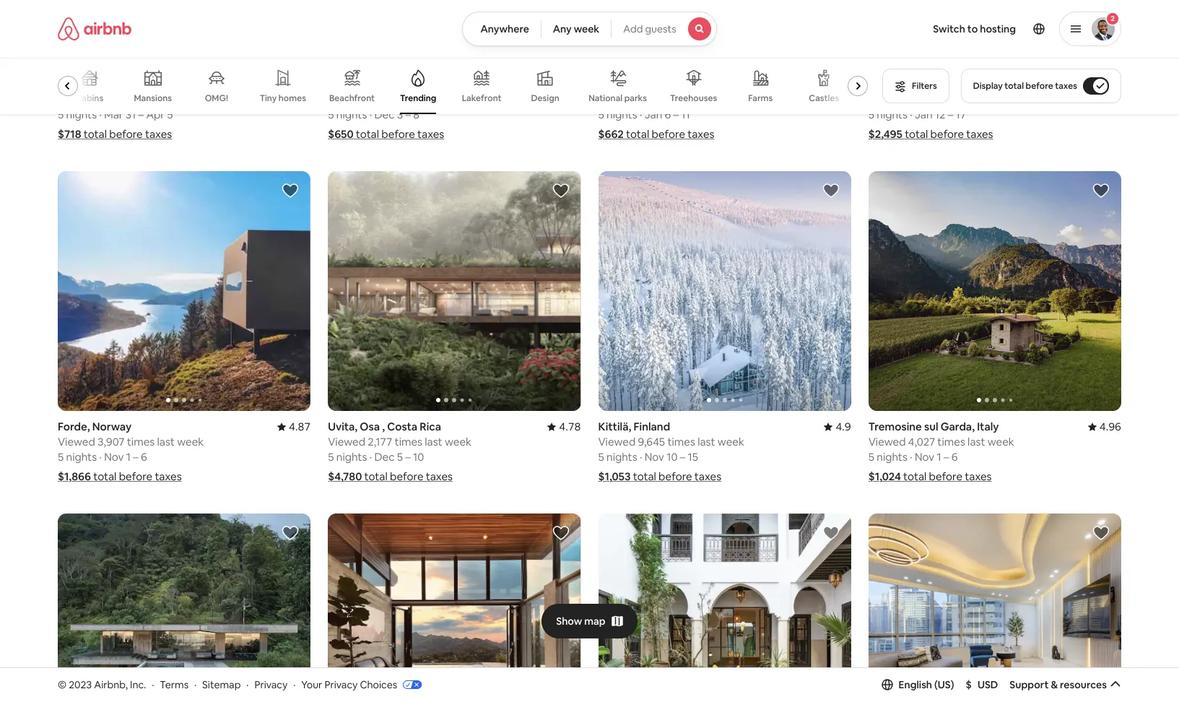 Task type: describe. For each thing, give the bounding box(es) containing it.
times inside the walden, colorado viewed 2,591 times last week 5 nights · dec 3 – 8 $650 total before taxes
[[396, 92, 424, 106]]

omg!
[[205, 92, 228, 104]]

total inside "button"
[[1005, 80, 1025, 92]]

6,577
[[638, 92, 665, 106]]

tiny
[[260, 92, 277, 104]]

3
[[397, 107, 403, 121]]

· left privacy link
[[247, 678, 249, 691]]

5 down costa
[[397, 450, 403, 464]]

display total before taxes button
[[961, 69, 1122, 103]]

beachfront
[[329, 92, 375, 104]]

· inside the walden, colorado viewed 2,591 times last week 5 nights · dec 3 – 8 $650 total before taxes
[[370, 107, 372, 121]]

africa
[[137, 77, 167, 91]]

times inside tremosine sul garda, italy viewed 4,027 times last week 5 nights · nov 1 – 6 $1,024 total before taxes
[[938, 435, 966, 449]]

last inside "kittilä, finland viewed 9,645 times last week 5 nights · nov 10 – 15 $1,053 total before taxes"
[[698, 435, 716, 449]]

any
[[553, 22, 572, 35]]

10 inside uvita, osa , costa rica viewed 2,177 times last week 5 nights · dec 5 – 10 $4,780 total before taxes
[[413, 450, 424, 464]]

· inside forde, norway viewed 3,907 times last week 5 nights · nov 1 – 6 $1,866 total before taxes
[[99, 450, 102, 464]]

6 inside tremosine sul garda, italy viewed 4,027 times last week 5 nights · nov 1 – 6 $1,024 total before taxes
[[952, 450, 958, 464]]

tulbagh, south africa viewed 8,864 times last week 5 nights · mar 31 – apr 5 $718 total before taxes
[[58, 77, 205, 141]]

taxes inside forde, norway viewed 3,907 times last week 5 nights · nov 1 – 6 $1,866 total before taxes
[[155, 470, 182, 484]]

show
[[557, 615, 583, 628]]

$4,780
[[328, 470, 362, 484]]

$
[[966, 678, 972, 691]]

abiansemal,
[[869, 77, 932, 91]]

tiny homes
[[260, 92, 306, 104]]

add to wishlist: tremosine sul garda, italy image
[[1093, 182, 1111, 199]]

$1,053
[[599, 470, 631, 484]]

– inside uvita, osa , costa rica viewed 2,177 times last week 5 nights · dec 5 – 10 $4,780 total before taxes
[[405, 450, 411, 464]]

5 up "$718"
[[58, 107, 64, 121]]

4.78
[[559, 420, 581, 434]]

4.95 out of 5 average rating image
[[548, 77, 581, 91]]

taxes inside tremosine sul garda, italy viewed 4,027 times last week 5 nights · nov 1 – 6 $1,024 total before taxes
[[966, 470, 992, 484]]

nights inside forde, norway viewed 3,907 times last week 5 nights · nov 1 – 6 $1,866 total before taxes
[[66, 450, 97, 464]]

4.84 out of 5 average rating image
[[1089, 77, 1122, 91]]

4.89
[[289, 77, 311, 91]]

add
[[624, 22, 643, 35]]

tremosine
[[869, 420, 923, 434]]

2 privacy from the left
[[325, 678, 358, 691]]

8
[[413, 107, 420, 121]]

week inside colroy-la-grande, france viewed 6,577 times last week 5 nights · jan 6 – 11 $662 total before taxes
[[718, 92, 745, 106]]

4,027
[[909, 435, 936, 449]]

walden,
[[328, 77, 370, 91]]

france
[[692, 77, 726, 91]]

$718
[[58, 127, 81, 141]]

profile element
[[735, 0, 1122, 58]]

castles
[[809, 92, 840, 104]]

5 inside the walden, colorado viewed 2,591 times last week 5 nights · dec 3 – 8 $650 total before taxes
[[328, 107, 334, 121]]

©
[[58, 678, 67, 691]]

terms · sitemap · privacy
[[160, 678, 288, 691]]

tremosine sul garda, italy viewed 4,027 times last week 5 nights · nov 1 – 6 $1,024 total before taxes
[[869, 420, 1015, 484]]

· inside abiansemal, indonesia viewed 19,205 times last week 5 nights · jan 12 – 17 $2,495 total before taxes
[[910, 107, 913, 121]]

· inside colroy-la-grande, france viewed 6,577 times last week 5 nights · jan 6 – 11 $662 total before taxes
[[640, 107, 643, 121]]

add to wishlist: calaca, philippines image
[[552, 525, 570, 542]]

9,645
[[638, 435, 666, 449]]

nights inside tremosine sul garda, italy viewed 4,027 times last week 5 nights · nov 1 – 6 $1,024 total before taxes
[[877, 450, 908, 464]]

6 for jan
[[665, 107, 671, 121]]

· inside the "tulbagh, south africa viewed 8,864 times last week 5 nights · mar 31 – apr 5 $718 total before taxes"
[[99, 107, 102, 121]]

– inside colroy-la-grande, france viewed 6,577 times last week 5 nights · jan 6 – 11 $662 total before taxes
[[674, 107, 679, 121]]

english (us) button
[[882, 678, 955, 691]]

nights inside colroy-la-grande, france viewed 6,577 times last week 5 nights · jan 6 – 11 $662 total before taxes
[[607, 107, 638, 121]]

garda,
[[941, 420, 975, 434]]

english (us)
[[899, 678, 955, 691]]

before inside "button"
[[1026, 80, 1054, 92]]

national parks
[[589, 92, 647, 104]]

add to wishlist: uvita, osa , costa rica image
[[552, 182, 570, 199]]

nights inside the "tulbagh, south africa viewed 8,864 times last week 5 nights · mar 31 – apr 5 $718 total before taxes"
[[66, 107, 97, 121]]

dec inside uvita, osa , costa rica viewed 2,177 times last week 5 nights · dec 5 – 10 $4,780 total before taxes
[[375, 450, 395, 464]]

colroy-
[[599, 77, 636, 91]]

norway
[[92, 420, 132, 434]]

total inside forde, norway viewed 3,907 times last week 5 nights · nov 1 – 6 $1,866 total before taxes
[[93, 470, 117, 484]]

colorado
[[372, 77, 419, 91]]

before inside uvita, osa , costa rica viewed 2,177 times last week 5 nights · dec 5 – 10 $4,780 total before taxes
[[390, 470, 424, 484]]

trending
[[400, 92, 437, 104]]

total inside the "tulbagh, south africa viewed 8,864 times last week 5 nights · mar 31 – apr 5 $718 total before taxes"
[[84, 127, 107, 141]]

display total before taxes
[[974, 80, 1078, 92]]

viewed inside the "tulbagh, south africa viewed 8,864 times last week 5 nights · mar 31 – apr 5 $718 total before taxes"
[[58, 92, 95, 106]]

lakefront
[[462, 92, 502, 104]]

week inside forde, norway viewed 3,907 times last week 5 nights · nov 1 – 6 $1,866 total before taxes
[[177, 435, 204, 449]]

add guests button
[[611, 12, 717, 46]]

south
[[104, 77, 134, 91]]

week inside "kittilä, finland viewed 9,645 times last week 5 nights · nov 10 – 15 $1,053 total before taxes"
[[718, 435, 745, 449]]

group containing national parks
[[58, 58, 874, 114]]

viewed inside tremosine sul garda, italy viewed 4,027 times last week 5 nights · nov 1 – 6 $1,024 total before taxes
[[869, 435, 906, 449]]

week inside uvita, osa , costa rica viewed 2,177 times last week 5 nights · dec 5 – 10 $4,780 total before taxes
[[445, 435, 472, 449]]

4.78 out of 5 average rating image
[[548, 420, 581, 434]]

$ usd
[[966, 678, 999, 691]]

5 right the apr
[[167, 107, 173, 121]]

times inside "kittilä, finland viewed 9,645 times last week 5 nights · nov 10 – 15 $1,053 total before taxes"
[[668, 435, 696, 449]]

viewed inside the walden, colorado viewed 2,591 times last week 5 nights · dec 3 – 8 $650 total before taxes
[[328, 92, 366, 106]]

2,177
[[368, 435, 393, 449]]

kittilä,
[[599, 420, 632, 434]]

show map
[[557, 615, 606, 628]]

add guests
[[624, 22, 677, 35]]

total inside the walden, colorado viewed 2,591 times last week 5 nights · dec 3 – 8 $650 total before taxes
[[356, 127, 379, 141]]

forde, norway viewed 3,907 times last week 5 nights · nov 1 – 6 $1,866 total before taxes
[[58, 420, 204, 484]]

$1,024
[[869, 470, 902, 484]]

4.87
[[289, 420, 311, 434]]

last inside tremosine sul garda, italy viewed 4,027 times last week 5 nights · nov 1 – 6 $1,024 total before taxes
[[968, 435, 986, 449]]

1 inside forde, norway viewed 3,907 times last week 5 nights · nov 1 – 6 $1,866 total before taxes
[[126, 450, 131, 464]]

sul
[[925, 420, 939, 434]]

&
[[1052, 678, 1059, 691]]

4.99 out of 5 average rating image
[[818, 77, 852, 91]]

farms
[[749, 92, 773, 104]]

add to wishlist: kittilä, finland image
[[823, 182, 840, 199]]

· inside uvita, osa , costa rica viewed 2,177 times last week 5 nights · dec 5 – 10 $4,780 total before taxes
[[370, 450, 372, 464]]

total inside abiansemal, indonesia viewed 19,205 times last week 5 nights · jan 12 – 17 $2,495 total before taxes
[[905, 127, 929, 141]]

costa
[[387, 420, 418, 434]]

la-
[[636, 77, 649, 91]]

display
[[974, 80, 1003, 92]]

5 inside forde, norway viewed 3,907 times last week 5 nights · nov 1 – 6 $1,866 total before taxes
[[58, 450, 64, 464]]

– inside forde, norway viewed 3,907 times last week 5 nights · nov 1 – 6 $1,866 total before taxes
[[133, 450, 139, 464]]

to
[[968, 22, 979, 35]]

– inside "kittilä, finland viewed 9,645 times last week 5 nights · nov 10 – 15 $1,053 total before taxes"
[[680, 450, 686, 464]]

week inside the walden, colorado viewed 2,591 times last week 5 nights · dec 3 – 8 $650 total before taxes
[[446, 92, 473, 106]]

4.89 out of 5 average rating image
[[277, 77, 311, 91]]

1 privacy from the left
[[255, 678, 288, 691]]

taxes inside colroy-la-grande, france viewed 6,577 times last week 5 nights · jan 6 – 11 $662 total before taxes
[[688, 127, 715, 141]]

5 inside "kittilä, finland viewed 9,645 times last week 5 nights · nov 10 – 15 $1,053 total before taxes"
[[599, 450, 605, 464]]

osa
[[360, 420, 380, 434]]

4.9
[[836, 420, 852, 434]]

mansions
[[134, 92, 172, 104]]

viewed inside colroy-la-grande, france viewed 6,577 times last week 5 nights · jan 6 – 11 $662 total before taxes
[[599, 92, 636, 106]]

4.87 out of 5 average rating image
[[277, 420, 311, 434]]

31
[[125, 107, 136, 121]]

kittilä, finland viewed 9,645 times last week 5 nights · nov 10 – 15 $1,053 total before taxes
[[599, 420, 745, 484]]

8,864
[[98, 92, 126, 106]]

jan inside colroy-la-grande, france viewed 6,577 times last week 5 nights · jan 6 – 11 $662 total before taxes
[[645, 107, 663, 121]]

4.84
[[1100, 77, 1122, 91]]

last inside uvita, osa , costa rica viewed 2,177 times last week 5 nights · dec 5 – 10 $4,780 total before taxes
[[425, 435, 443, 449]]

total inside uvita, osa , costa rica viewed 2,177 times last week 5 nights · dec 5 – 10 $4,780 total before taxes
[[365, 470, 388, 484]]

5 up $4,780
[[328, 450, 334, 464]]

2
[[1111, 14, 1116, 23]]



Task type: locate. For each thing, give the bounding box(es) containing it.
1 jan from the left
[[645, 107, 663, 121]]

· left the your at the bottom of page
[[293, 678, 296, 691]]

10 inside "kittilä, finland viewed 9,645 times last week 5 nights · nov 10 – 15 $1,053 total before taxes"
[[667, 450, 678, 464]]

nights up $1,053
[[607, 450, 638, 464]]

usd
[[978, 678, 999, 691]]

add to wishlist: uvita, osa , costa rica image
[[282, 525, 299, 542]]

taxes inside uvita, osa , costa rica viewed 2,177 times last week 5 nights · dec 5 – 10 $4,780 total before taxes
[[426, 470, 453, 484]]

taxes inside the "tulbagh, south africa viewed 8,864 times last week 5 nights · mar 31 – apr 5 $718 total before taxes"
[[145, 127, 172, 141]]

support & resources
[[1010, 678, 1108, 691]]

jan down 6,577
[[645, 107, 663, 121]]

4.96
[[1100, 420, 1122, 434]]

before right display
[[1026, 80, 1054, 92]]

add to wishlist: dubai, uae image
[[1093, 525, 1111, 542]]

before down 2,177
[[390, 470, 424, 484]]

6 inside forde, norway viewed 3,907 times last week 5 nights · nov 1 – 6 $1,866 total before taxes
[[141, 450, 147, 464]]

switch to hosting
[[934, 22, 1017, 35]]

dec left 3
[[375, 107, 395, 121]]

viewed down tulbagh,
[[58, 92, 95, 106]]

apr
[[146, 107, 165, 121]]

0 horizontal spatial 10
[[413, 450, 424, 464]]

viewed down walden,
[[328, 92, 366, 106]]

before inside tremosine sul garda, italy viewed 4,027 times last week 5 nights · nov 1 – 6 $1,024 total before taxes
[[930, 470, 963, 484]]

,
[[382, 420, 385, 434]]

terms
[[160, 678, 189, 691]]

1 inside tremosine sul garda, italy viewed 4,027 times last week 5 nights · nov 1 – 6 $1,024 total before taxes
[[937, 450, 942, 464]]

treehouses
[[671, 92, 718, 104]]

week inside abiansemal, indonesia viewed 19,205 times last week 5 nights · jan 12 – 17 $2,495 total before taxes
[[993, 92, 1020, 106]]

times inside the "tulbagh, south africa viewed 8,864 times last week 5 nights · mar 31 – apr 5 $718 total before taxes"
[[128, 92, 156, 106]]

· down "2,591"
[[370, 107, 372, 121]]

finland
[[634, 420, 671, 434]]

week inside button
[[574, 22, 600, 35]]

4.99
[[830, 77, 852, 91]]

11
[[682, 107, 691, 121]]

your privacy choices link
[[302, 678, 422, 692]]

times inside forde, norway viewed 3,907 times last week 5 nights · nov 1 – 6 $1,866 total before taxes
[[127, 435, 155, 449]]

2 1 from the left
[[937, 450, 942, 464]]

· down 2,177
[[370, 450, 372, 464]]

times down the 'indonesia' at top right
[[943, 92, 971, 106]]

indonesia
[[934, 77, 983, 91]]

total right $650
[[356, 127, 379, 141]]

nights up $2,495
[[877, 107, 908, 121]]

group
[[58, 58, 874, 114], [58, 171, 311, 411], [328, 171, 581, 411], [599, 171, 852, 411], [869, 171, 1122, 411], [58, 514, 311, 702], [328, 514, 581, 702], [599, 514, 852, 702], [869, 514, 1122, 702]]

· down 9,645
[[640, 450, 643, 464]]

nights down national parks
[[607, 107, 638, 121]]

·
[[99, 107, 102, 121], [370, 107, 372, 121], [640, 107, 643, 121], [910, 107, 913, 121], [99, 450, 102, 464], [370, 450, 372, 464], [640, 450, 643, 464], [910, 450, 913, 464], [152, 678, 154, 691], [194, 678, 197, 691], [247, 678, 249, 691], [293, 678, 296, 691]]

– inside abiansemal, indonesia viewed 19,205 times last week 5 nights · jan 12 – 17 $2,495 total before taxes
[[948, 107, 954, 121]]

times down garda,
[[938, 435, 966, 449]]

(us)
[[935, 678, 955, 691]]

support & resources button
[[1010, 678, 1122, 691]]

none search field containing anywhere
[[463, 12, 717, 46]]

total right $1,024
[[904, 470, 927, 484]]

privacy
[[255, 678, 288, 691], [325, 678, 358, 691]]

$1,866
[[58, 470, 91, 484]]

· inside tremosine sul garda, italy viewed 4,027 times last week 5 nights · nov 1 – 6 $1,024 total before taxes
[[910, 450, 913, 464]]

switch
[[934, 22, 966, 35]]

add to wishlist: marrakech, morocco image
[[823, 525, 840, 542]]

before down 12
[[931, 127, 965, 141]]

· left mar
[[99, 107, 102, 121]]

last inside colroy-la-grande, france viewed 6,577 times last week 5 nights · jan 6 – 11 $662 total before taxes
[[698, 92, 715, 106]]

2 horizontal spatial nov
[[915, 450, 935, 464]]

· down 'parks'
[[640, 107, 643, 121]]

uvita, osa , costa rica viewed 2,177 times last week 5 nights · dec 5 – 10 $4,780 total before taxes
[[328, 420, 472, 484]]

airbnb,
[[94, 678, 128, 691]]

terms link
[[160, 678, 189, 691]]

dec inside the walden, colorado viewed 2,591 times last week 5 nights · dec 3 – 8 $650 total before taxes
[[375, 107, 395, 121]]

last inside forde, norway viewed 3,907 times last week 5 nights · nov 1 – 6 $1,866 total before taxes
[[157, 435, 175, 449]]

nov inside "kittilä, finland viewed 9,645 times last week 5 nights · nov 10 – 15 $1,053 total before taxes"
[[645, 450, 665, 464]]

4.96 out of 5 average rating image
[[1089, 420, 1122, 434]]

times up 11
[[668, 92, 695, 106]]

viewed inside forde, norway viewed 3,907 times last week 5 nights · nov 1 – 6 $1,866 total before taxes
[[58, 435, 95, 449]]

· down 3,907
[[99, 450, 102, 464]]

15
[[688, 450, 699, 464]]

nov down 9,645
[[645, 450, 665, 464]]

abiansemal, indonesia viewed 19,205 times last week 5 nights · jan 12 – 17 $2,495 total before taxes
[[869, 77, 1020, 141]]

total inside colroy-la-grande, france viewed 6,577 times last week 5 nights · jan 6 – 11 $662 total before taxes
[[626, 127, 650, 141]]

before inside the walden, colorado viewed 2,591 times last week 5 nights · dec 3 – 8 $650 total before taxes
[[382, 127, 415, 141]]

2 dec from the top
[[375, 450, 395, 464]]

before down 31
[[109, 127, 143, 141]]

0 horizontal spatial nov
[[104, 450, 124, 464]]

· right the terms
[[194, 678, 197, 691]]

total right display
[[1005, 80, 1025, 92]]

5 up $2,495
[[869, 107, 875, 121]]

· down 19,205 on the right
[[910, 107, 913, 121]]

© 2023 airbnb, inc. ·
[[58, 678, 154, 691]]

2 nov from the left
[[645, 450, 665, 464]]

times up 15
[[668, 435, 696, 449]]

before inside forde, norway viewed 3,907 times last week 5 nights · nov 1 – 6 $1,866 total before taxes
[[119, 470, 153, 484]]

privacy right the your at the bottom of page
[[325, 678, 358, 691]]

before inside the "tulbagh, south africa viewed 8,864 times last week 5 nights · mar 31 – apr 5 $718 total before taxes"
[[109, 127, 143, 141]]

times down costa
[[395, 435, 423, 449]]

nights up $1,024
[[877, 450, 908, 464]]

$650
[[328, 127, 354, 141]]

10 down rica
[[413, 450, 424, 464]]

viewed down the uvita,
[[328, 435, 366, 449]]

0 horizontal spatial 6
[[141, 450, 147, 464]]

forde,
[[58, 420, 90, 434]]

0 horizontal spatial privacy
[[255, 678, 288, 691]]

resources
[[1061, 678, 1108, 691]]

privacy link
[[255, 678, 288, 691]]

italy
[[978, 420, 1000, 434]]

5 inside tremosine sul garda, italy viewed 4,027 times last week 5 nights · nov 1 – 6 $1,024 total before taxes
[[869, 450, 875, 464]]

total right $1,866
[[93, 470, 117, 484]]

–
[[138, 107, 144, 121], [406, 107, 411, 121], [674, 107, 679, 121], [948, 107, 954, 121], [133, 450, 139, 464], [405, 450, 411, 464], [680, 450, 686, 464], [944, 450, 950, 464]]

any week button
[[541, 12, 612, 46]]

national
[[589, 92, 623, 104]]

10 left 15
[[667, 450, 678, 464]]

before
[[1026, 80, 1054, 92], [109, 127, 143, 141], [382, 127, 415, 141], [652, 127, 686, 141], [931, 127, 965, 141], [119, 470, 153, 484], [390, 470, 424, 484], [659, 470, 693, 484], [930, 470, 963, 484]]

· inside "kittilä, finland viewed 9,645 times last week 5 nights · nov 10 – 15 $1,053 total before taxes"
[[640, 450, 643, 464]]

times
[[128, 92, 156, 106], [396, 92, 424, 106], [668, 92, 695, 106], [943, 92, 971, 106], [127, 435, 155, 449], [395, 435, 423, 449], [668, 435, 696, 449], [938, 435, 966, 449]]

1 horizontal spatial 6
[[665, 107, 671, 121]]

taxes inside the walden, colorado viewed 2,591 times last week 5 nights · dec 3 – 8 $650 total before taxes
[[418, 127, 445, 141]]

nights inside abiansemal, indonesia viewed 19,205 times last week 5 nights · jan 12 – 17 $2,495 total before taxes
[[877, 107, 908, 121]]

nov inside tremosine sul garda, italy viewed 4,027 times last week 5 nights · nov 1 – 6 $1,024 total before taxes
[[915, 450, 935, 464]]

nights up $1,866
[[66, 450, 97, 464]]

nights inside the walden, colorado viewed 2,591 times last week 5 nights · dec 3 – 8 $650 total before taxes
[[337, 107, 367, 121]]

1 horizontal spatial nov
[[645, 450, 665, 464]]

viewed down the 'colroy-'
[[599, 92, 636, 106]]

filters
[[913, 80, 938, 92]]

19,205
[[909, 92, 941, 106]]

last inside the walden, colorado viewed 2,591 times last week 5 nights · dec 3 – 8 $650 total before taxes
[[426, 92, 444, 106]]

nov down 3,907
[[104, 450, 124, 464]]

before down 15
[[659, 470, 693, 484]]

nights
[[66, 107, 97, 121], [337, 107, 367, 121], [607, 107, 638, 121], [877, 107, 908, 121], [66, 450, 97, 464], [337, 450, 367, 464], [607, 450, 638, 464], [877, 450, 908, 464]]

total inside tremosine sul garda, italy viewed 4,027 times last week 5 nights · nov 1 – 6 $1,024 total before taxes
[[904, 470, 927, 484]]

1 vertical spatial dec
[[375, 450, 395, 464]]

add to wishlist: forde, norway image
[[282, 182, 299, 199]]

jan down 19,205 on the right
[[915, 107, 933, 121]]

jan inside abiansemal, indonesia viewed 19,205 times last week 5 nights · jan 12 – 17 $2,495 total before taxes
[[915, 107, 933, 121]]

any week
[[553, 22, 600, 35]]

total right "$718"
[[84, 127, 107, 141]]

nights down cabins
[[66, 107, 97, 121]]

times inside abiansemal, indonesia viewed 19,205 times last week 5 nights · jan 12 – 17 $2,495 total before taxes
[[943, 92, 971, 106]]

support
[[1010, 678, 1049, 691]]

times up 8
[[396, 92, 424, 106]]

sitemap link
[[202, 678, 241, 691]]

nov down 4,027
[[915, 450, 935, 464]]

total
[[1005, 80, 1025, 92], [84, 127, 107, 141], [356, 127, 379, 141], [626, 127, 650, 141], [905, 127, 929, 141], [93, 470, 117, 484], [365, 470, 388, 484], [633, 470, 657, 484], [904, 470, 927, 484]]

5
[[58, 107, 64, 121], [167, 107, 173, 121], [328, 107, 334, 121], [599, 107, 605, 121], [869, 107, 875, 121], [58, 450, 64, 464], [328, 450, 334, 464], [397, 450, 403, 464], [599, 450, 605, 464], [869, 450, 875, 464]]

viewed down forde,
[[58, 435, 95, 449]]

3,907
[[98, 435, 125, 449]]

None search field
[[463, 12, 717, 46]]

anywhere button
[[463, 12, 542, 46]]

– inside the "tulbagh, south africa viewed 8,864 times last week 5 nights · mar 31 – apr 5 $718 total before taxes"
[[138, 107, 144, 121]]

parks
[[625, 92, 647, 104]]

before down 11
[[652, 127, 686, 141]]

2 horizontal spatial 6
[[952, 450, 958, 464]]

before down 3
[[382, 127, 415, 141]]

jan
[[645, 107, 663, 121], [915, 107, 933, 121]]

nov inside forde, norway viewed 3,907 times last week 5 nights · nov 1 – 6 $1,866 total before taxes
[[104, 450, 124, 464]]

1 horizontal spatial 1
[[937, 450, 942, 464]]

before inside colroy-la-grande, france viewed 6,577 times last week 5 nights · jan 6 – 11 $662 total before taxes
[[652, 127, 686, 141]]

0 horizontal spatial 1
[[126, 450, 131, 464]]

homes
[[279, 92, 306, 104]]

total inside "kittilä, finland viewed 9,645 times last week 5 nights · nov 10 – 15 $1,053 total before taxes"
[[633, 470, 657, 484]]

2023
[[69, 678, 92, 691]]

show map button
[[542, 604, 638, 638]]

viewed inside "kittilä, finland viewed 9,645 times last week 5 nights · nov 10 – 15 $1,053 total before taxes"
[[599, 435, 636, 449]]

5 up $650
[[328, 107, 334, 121]]

– inside the walden, colorado viewed 2,591 times last week 5 nights · dec 3 – 8 $650 total before taxes
[[406, 107, 411, 121]]

dec
[[375, 107, 395, 121], [375, 450, 395, 464]]

viewed inside abiansemal, indonesia viewed 19,205 times last week 5 nights · jan 12 – 17 $2,495 total before taxes
[[869, 92, 906, 106]]

privacy left the your at the bottom of page
[[255, 678, 288, 691]]

switch to hosting link
[[925, 14, 1025, 44]]

5 inside colroy-la-grande, france viewed 6,577 times last week 5 nights · jan 6 – 11 $662 total before taxes
[[599, 107, 605, 121]]

taxes inside abiansemal, indonesia viewed 19,205 times last week 5 nights · jan 12 – 17 $2,495 total before taxes
[[967, 127, 994, 141]]

5 inside abiansemal, indonesia viewed 19,205 times last week 5 nights · jan 12 – 17 $2,495 total before taxes
[[869, 107, 875, 121]]

before down 4,027
[[930, 470, 963, 484]]

3 nov from the left
[[915, 450, 935, 464]]

· down 4,027
[[910, 450, 913, 464]]

inc.
[[130, 678, 146, 691]]

viewed down tremosine at right bottom
[[869, 435, 906, 449]]

2 jan from the left
[[915, 107, 933, 121]]

before down 3,907
[[119, 470, 153, 484]]

viewed inside uvita, osa , costa rica viewed 2,177 times last week 5 nights · dec 5 – 10 $4,780 total before taxes
[[328, 435, 366, 449]]

grande,
[[649, 77, 690, 91]]

total right $1,053
[[633, 470, 657, 484]]

5 up $1,024
[[869, 450, 875, 464]]

week inside tremosine sul garda, italy viewed 4,027 times last week 5 nights · nov 1 – 6 $1,024 total before taxes
[[988, 435, 1015, 449]]

total right $662
[[626, 127, 650, 141]]

· right "inc."
[[152, 678, 154, 691]]

times inside uvita, osa , costa rica viewed 2,177 times last week 5 nights · dec 5 – 10 $4,780 total before taxes
[[395, 435, 423, 449]]

2,591
[[368, 92, 393, 106]]

1 1 from the left
[[126, 450, 131, 464]]

4.9 out of 5 average rating image
[[825, 420, 852, 434]]

design
[[531, 92, 560, 104]]

17
[[956, 107, 967, 121]]

nights inside "kittilä, finland viewed 9,645 times last week 5 nights · nov 10 – 15 $1,053 total before taxes"
[[607, 450, 638, 464]]

0 horizontal spatial jan
[[645, 107, 663, 121]]

5 up $1,053
[[599, 450, 605, 464]]

before inside abiansemal, indonesia viewed 19,205 times last week 5 nights · jan 12 – 17 $2,495 total before taxes
[[931, 127, 965, 141]]

nights down beachfront
[[337, 107, 367, 121]]

6
[[665, 107, 671, 121], [141, 450, 147, 464], [952, 450, 958, 464]]

12
[[936, 107, 946, 121]]

before inside "kittilä, finland viewed 9,645 times last week 5 nights · nov 10 – 15 $1,053 total before taxes"
[[659, 470, 693, 484]]

1 horizontal spatial privacy
[[325, 678, 358, 691]]

6 for –
[[141, 450, 147, 464]]

anywhere
[[481, 22, 529, 35]]

nights up $4,780
[[337, 450, 367, 464]]

last inside abiansemal, indonesia viewed 19,205 times last week 5 nights · jan 12 – 17 $2,495 total before taxes
[[973, 92, 991, 106]]

taxes inside "kittilä, finland viewed 9,645 times last week 5 nights · nov 10 – 15 $1,053 total before taxes"
[[695, 470, 722, 484]]

0 vertical spatial dec
[[375, 107, 395, 121]]

6 inside colroy-la-grande, france viewed 6,577 times last week 5 nights · jan 6 – 11 $662 total before taxes
[[665, 107, 671, 121]]

1 down norway
[[126, 450, 131, 464]]

1 down sul
[[937, 450, 942, 464]]

$662
[[599, 127, 624, 141]]

5 down the national
[[599, 107, 605, 121]]

– inside tremosine sul garda, italy viewed 4,027 times last week 5 nights · nov 1 – 6 $1,024 total before taxes
[[944, 450, 950, 464]]

1 10 from the left
[[413, 450, 424, 464]]

colroy-la-grande, france viewed 6,577 times last week 5 nights · jan 6 – 11 $662 total before taxes
[[599, 77, 745, 141]]

dec down 2,177
[[375, 450, 395, 464]]

cabins
[[75, 92, 103, 104]]

filters button
[[883, 69, 950, 103]]

taxes
[[1056, 80, 1078, 92], [145, 127, 172, 141], [418, 127, 445, 141], [688, 127, 715, 141], [967, 127, 994, 141], [155, 470, 182, 484], [426, 470, 453, 484], [695, 470, 722, 484], [966, 470, 992, 484]]

nights inside uvita, osa , costa rica viewed 2,177 times last week 5 nights · dec 5 – 10 $4,780 total before taxes
[[337, 450, 367, 464]]

times right 3,907
[[127, 435, 155, 449]]

1 dec from the top
[[375, 107, 395, 121]]

viewed down kittilä,
[[599, 435, 636, 449]]

nov
[[104, 450, 124, 464], [645, 450, 665, 464], [915, 450, 935, 464]]

nov for nov 1 – 6
[[104, 450, 124, 464]]

nov for nov 10 – 15
[[645, 450, 665, 464]]

walden, colorado viewed 2,591 times last week 5 nights · dec 3 – 8 $650 total before taxes
[[328, 77, 473, 141]]

times inside colroy-la-grande, france viewed 6,577 times last week 5 nights · jan 6 – 11 $662 total before taxes
[[668, 92, 695, 106]]

2 10 from the left
[[667, 450, 678, 464]]

mar
[[104, 107, 123, 121]]

sitemap
[[202, 678, 241, 691]]

viewed down abiansemal,
[[869, 92, 906, 106]]

last inside the "tulbagh, south africa viewed 8,864 times last week 5 nights · mar 31 – apr 5 $718 total before taxes"
[[158, 92, 176, 106]]

1 horizontal spatial 10
[[667, 450, 678, 464]]

1 nov from the left
[[104, 450, 124, 464]]

total right $2,495
[[905, 127, 929, 141]]

5 up $1,866
[[58, 450, 64, 464]]

1 horizontal spatial jan
[[915, 107, 933, 121]]

total right $4,780
[[365, 470, 388, 484]]

taxes inside "button"
[[1056, 80, 1078, 92]]

times down the "africa" on the top of the page
[[128, 92, 156, 106]]

week inside the "tulbagh, south africa viewed 8,864 times last week 5 nights · mar 31 – apr 5 $718 total before taxes"
[[178, 92, 205, 106]]



Task type: vqa. For each thing, say whether or not it's contained in the screenshot.
Los inside the Los Angeles, California 23 miles away Nov 26 – Dec 1 $579 night
no



